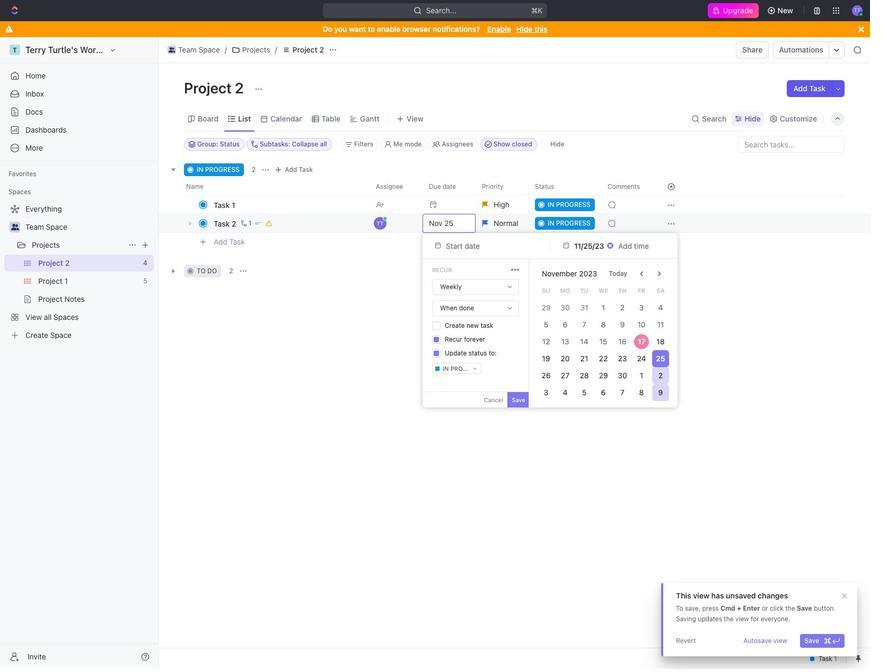 Task type: vqa. For each thing, say whether or not it's contained in the screenshot.


Task type: describe. For each thing, give the bounding box(es) containing it.
2 up 'task 1' link at the top left of page
[[252, 166, 256, 173]]

projects inside sidebar 'navigation'
[[32, 240, 60, 249]]

press
[[703, 604, 719, 612]]

+
[[737, 604, 742, 612]]

th
[[619, 287, 627, 294]]

0 horizontal spatial project
[[184, 79, 232, 97]]

17
[[638, 337, 646, 346]]

home link
[[4, 67, 154, 84]]

0 horizontal spatial in
[[197, 166, 203, 173]]

save inside the this view has unsaved changes to save, press cmd + enter or click the save button. saving updates the view for everyone.
[[797, 604, 813, 612]]

1 up task 2
[[232, 200, 235, 209]]

recur for recur forever
[[445, 335, 463, 343]]

spaces
[[8, 188, 31, 196]]

board
[[198, 114, 219, 123]]

autosave view
[[744, 637, 788, 645]]

⌘k
[[532, 6, 543, 15]]

automations button
[[774, 42, 829, 58]]

cmd
[[721, 604, 736, 612]]

task
[[481, 322, 494, 329]]

1 down 24
[[640, 371, 644, 380]]

hide button
[[546, 138, 569, 151]]

task 2
[[214, 219, 236, 228]]

enable
[[488, 24, 511, 33]]

today
[[609, 270, 628, 277]]

changes
[[758, 591, 789, 600]]

browser
[[403, 24, 431, 33]]

inbox
[[25, 89, 44, 98]]

user group image
[[169, 47, 175, 53]]

1 vertical spatial the
[[724, 615, 734, 623]]

task down the 'task 1' at left
[[214, 219, 230, 228]]

hide inside button
[[551, 140, 565, 148]]

1 inside "button"
[[249, 219, 252, 227]]

1 horizontal spatial project 2
[[293, 45, 324, 54]]

save button
[[801, 634, 845, 648]]

0 vertical spatial 30
[[561, 303, 570, 312]]

updates
[[698, 615, 723, 623]]

13
[[562, 337, 570, 346]]

gantt
[[360, 114, 380, 123]]

sa
[[657, 287, 665, 294]]

new button
[[763, 2, 800, 19]]

recur for recur
[[432, 266, 452, 273]]

0 vertical spatial in progress
[[197, 166, 240, 173]]

do you want to enable browser notifications? enable hide this
[[323, 24, 548, 33]]

0 horizontal spatial to
[[197, 267, 206, 275]]

enter
[[743, 604, 761, 612]]

customize
[[780, 114, 818, 123]]

search button
[[689, 111, 730, 126]]

november
[[542, 269, 578, 278]]

1 vertical spatial 30
[[618, 371, 627, 380]]

update status to:
[[445, 349, 497, 357]]

this
[[676, 591, 692, 600]]

for
[[751, 615, 760, 623]]

11
[[658, 320, 664, 329]]

0 horizontal spatial team space link
[[25, 219, 152, 236]]

automations
[[780, 45, 824, 54]]

hide inside dropdown button
[[745, 114, 761, 123]]

when done button
[[433, 301, 519, 316]]

add for add task button to the left
[[214, 237, 227, 246]]

1 horizontal spatial space
[[199, 45, 220, 54]]

1 horizontal spatial 29
[[599, 371, 608, 380]]

in progress button
[[432, 363, 483, 374]]

0 horizontal spatial add task button
[[209, 236, 249, 248]]

1 horizontal spatial 5
[[582, 388, 587, 397]]

dashboards
[[25, 125, 67, 134]]

add task for add task button to the left
[[214, 237, 245, 246]]

1 horizontal spatial team
[[178, 45, 197, 54]]

search
[[702, 114, 727, 123]]

cancel
[[484, 396, 504, 403]]

1 horizontal spatial projects link
[[229, 44, 273, 56]]

create
[[445, 322, 465, 329]]

0 vertical spatial 7
[[583, 320, 587, 329]]

do
[[207, 267, 217, 275]]

0 vertical spatial project
[[293, 45, 318, 54]]

calendar link
[[269, 111, 302, 126]]

dashboards link
[[4, 121, 154, 138]]

table link
[[320, 111, 341, 126]]

home
[[25, 71, 46, 80]]

favorites
[[8, 170, 36, 178]]

1 horizontal spatial add task
[[285, 166, 313, 173]]

status
[[469, 349, 487, 357]]

today button
[[603, 265, 634, 282]]

Search tasks... text field
[[739, 136, 845, 152]]

upgrade
[[723, 6, 754, 15]]

share button
[[736, 41, 770, 58]]

2 down do
[[320, 45, 324, 54]]

favorites button
[[4, 168, 41, 180]]

2 down th at the right of page
[[621, 303, 625, 312]]

0 horizontal spatial 3
[[544, 388, 549, 397]]

Start date text field
[[446, 241, 534, 250]]

saving
[[676, 615, 697, 623]]

list link
[[236, 111, 251, 126]]

0 vertical spatial 6
[[563, 320, 568, 329]]

24
[[637, 354, 646, 363]]

update
[[445, 349, 467, 357]]

november 2023
[[542, 269, 598, 278]]

save,
[[685, 604, 701, 612]]

sidebar navigation
[[0, 37, 159, 669]]

assignees
[[442, 140, 474, 148]]

weekly
[[440, 283, 462, 291]]

recur forever
[[445, 335, 486, 343]]

1 horizontal spatial view
[[736, 615, 749, 623]]

in inside dropdown button
[[443, 365, 449, 372]]

task 1
[[214, 200, 235, 209]]

1 vertical spatial 9
[[659, 388, 663, 397]]

docs
[[25, 107, 43, 116]]

assignees button
[[429, 138, 478, 151]]

hide button
[[732, 111, 764, 126]]

forever
[[464, 335, 486, 343]]

everyone.
[[761, 615, 791, 623]]

calendar
[[271, 114, 302, 123]]

team space inside tree
[[25, 222, 67, 231]]

list
[[238, 114, 251, 123]]

1 down we
[[602, 303, 605, 312]]

2 horizontal spatial add task button
[[788, 80, 832, 97]]

1 horizontal spatial add
[[285, 166, 297, 173]]

enable
[[377, 24, 401, 33]]

when done
[[440, 304, 474, 312]]



Task type: locate. For each thing, give the bounding box(es) containing it.
the down 'cmd'
[[724, 615, 734, 623]]

add
[[794, 84, 808, 93], [285, 166, 297, 173], [214, 237, 227, 246]]

4
[[659, 303, 663, 312], [563, 388, 568, 397]]

add task for right add task button
[[794, 84, 826, 93]]

1 vertical spatial save
[[797, 604, 813, 612]]

3 down 26
[[544, 388, 549, 397]]

6 down 22
[[601, 388, 606, 397]]

16
[[619, 337, 627, 346]]

add task button up customize
[[788, 80, 832, 97]]

want
[[349, 24, 366, 33]]

5
[[544, 320, 549, 329], [582, 388, 587, 397]]

2
[[320, 45, 324, 54], [235, 79, 244, 97], [252, 166, 256, 173], [232, 219, 236, 228], [229, 267, 233, 275], [621, 303, 625, 312], [659, 371, 663, 380]]

0 horizontal spatial the
[[724, 615, 734, 623]]

0 horizontal spatial add
[[214, 237, 227, 246]]

view down the +
[[736, 615, 749, 623]]

10
[[638, 320, 646, 329]]

1 horizontal spatial add task button
[[272, 163, 317, 176]]

0 horizontal spatial add task
[[214, 237, 245, 246]]

you
[[335, 24, 347, 33]]

0 vertical spatial to
[[368, 24, 375, 33]]

to:
[[489, 349, 497, 357]]

0 vertical spatial add task button
[[788, 80, 832, 97]]

2 vertical spatial add task button
[[209, 236, 249, 248]]

1 horizontal spatial 3
[[640, 303, 644, 312]]

0 horizontal spatial project 2
[[184, 79, 247, 97]]

1 horizontal spatial team space link
[[165, 44, 223, 56]]

add for right add task button
[[794, 84, 808, 93]]

new
[[467, 322, 479, 329]]

to do
[[197, 267, 217, 275]]

team space right user group icon
[[178, 45, 220, 54]]

project 2
[[293, 45, 324, 54], [184, 79, 247, 97]]

tu
[[581, 287, 589, 294]]

1 horizontal spatial in
[[443, 365, 449, 372]]

save left button.
[[797, 604, 813, 612]]

1 vertical spatial hide
[[745, 114, 761, 123]]

29
[[542, 303, 551, 312], [599, 371, 608, 380]]

1 vertical spatial 3
[[544, 388, 549, 397]]

projects
[[242, 45, 270, 54], [32, 240, 60, 249]]

2 down 25
[[659, 371, 663, 380]]

0 horizontal spatial 6
[[563, 320, 568, 329]]

1 vertical spatial recur
[[445, 335, 463, 343]]

27
[[561, 371, 570, 380]]

0 horizontal spatial 30
[[561, 303, 570, 312]]

0 horizontal spatial progress
[[205, 166, 240, 173]]

4 up 11
[[659, 303, 663, 312]]

user group image
[[11, 224, 19, 230]]

0 vertical spatial save
[[512, 396, 526, 403]]

2 horizontal spatial add task
[[794, 84, 826, 93]]

1 vertical spatial team space
[[25, 222, 67, 231]]

1 horizontal spatial /
[[275, 45, 277, 54]]

project 2 up board
[[184, 79, 247, 97]]

add task
[[794, 84, 826, 93], [285, 166, 313, 173], [214, 237, 245, 246]]

click
[[770, 604, 784, 612]]

0 horizontal spatial 5
[[544, 320, 549, 329]]

task up task 2
[[214, 200, 230, 209]]

1 horizontal spatial projects
[[242, 45, 270, 54]]

task down 1 "button"
[[229, 237, 245, 246]]

to right want
[[368, 24, 375, 33]]

31
[[581, 303, 589, 312]]

0 horizontal spatial space
[[46, 222, 67, 231]]

project 2 down do
[[293, 45, 324, 54]]

30 down mo
[[561, 303, 570, 312]]

progress inside dropdown button
[[451, 365, 483, 372]]

1 vertical spatial project
[[184, 79, 232, 97]]

1 horizontal spatial hide
[[551, 140, 565, 148]]

2 vertical spatial add task
[[214, 237, 245, 246]]

0 vertical spatial 5
[[544, 320, 549, 329]]

0 vertical spatial team
[[178, 45, 197, 54]]

1 / from the left
[[225, 45, 227, 54]]

28
[[580, 371, 589, 380]]

progress down the update status to:
[[451, 365, 483, 372]]

0 vertical spatial in
[[197, 166, 203, 173]]

1 vertical spatial space
[[46, 222, 67, 231]]

notifications?
[[433, 24, 480, 33]]

5 up 12
[[544, 320, 549, 329]]

1
[[232, 200, 235, 209], [249, 219, 252, 227], [602, 303, 605, 312], [640, 371, 644, 380]]

1 horizontal spatial progress
[[451, 365, 483, 372]]

0 horizontal spatial projects
[[32, 240, 60, 249]]

30
[[561, 303, 570, 312], [618, 371, 627, 380]]

1 vertical spatial projects
[[32, 240, 60, 249]]

task up customize
[[810, 84, 826, 93]]

0 horizontal spatial 29
[[542, 303, 551, 312]]

0 vertical spatial progress
[[205, 166, 240, 173]]

6 up 13
[[563, 320, 568, 329]]

1 horizontal spatial team space
[[178, 45, 220, 54]]

0 vertical spatial team space link
[[165, 44, 223, 56]]

0 horizontal spatial 4
[[563, 388, 568, 397]]

2 horizontal spatial hide
[[745, 114, 761, 123]]

25
[[656, 354, 666, 363]]

1 vertical spatial 5
[[582, 388, 587, 397]]

table
[[322, 114, 341, 123]]

1 vertical spatial progress
[[451, 365, 483, 372]]

9 down 25
[[659, 388, 663, 397]]

0 horizontal spatial 7
[[583, 320, 587, 329]]

view down everyone.
[[774, 637, 788, 645]]

18
[[657, 337, 665, 346]]

upgrade link
[[708, 3, 759, 18]]

search...
[[427, 6, 457, 15]]

4 down "27"
[[563, 388, 568, 397]]

tree containing team space
[[4, 201, 154, 344]]

space inside tree
[[46, 222, 67, 231]]

1 button
[[239, 218, 253, 229]]

2023
[[580, 269, 598, 278]]

1 horizontal spatial 7
[[621, 388, 625, 397]]

view for autosave
[[774, 637, 788, 645]]

save right cancel
[[512, 396, 526, 403]]

save
[[512, 396, 526, 403], [797, 604, 813, 612], [805, 637, 820, 645]]

recur up weekly at the top right
[[432, 266, 452, 273]]

0 vertical spatial 8
[[601, 320, 606, 329]]

project
[[293, 45, 318, 54], [184, 79, 232, 97]]

0 horizontal spatial hide
[[517, 24, 533, 33]]

2 horizontal spatial view
[[774, 637, 788, 645]]

space right user group image
[[46, 222, 67, 231]]

1 horizontal spatial 4
[[659, 303, 663, 312]]

9 up 16
[[621, 320, 625, 329]]

tree inside sidebar 'navigation'
[[4, 201, 154, 344]]

to left do
[[197, 267, 206, 275]]

fr
[[638, 287, 646, 294]]

weekly button
[[433, 280, 519, 294]]

create new task
[[445, 322, 494, 329]]

recur down create
[[445, 335, 463, 343]]

0 vertical spatial space
[[199, 45, 220, 54]]

0 horizontal spatial 8
[[601, 320, 606, 329]]

invite
[[28, 652, 46, 661]]

1 vertical spatial team
[[25, 222, 44, 231]]

task up 'task 1' link at the top left of page
[[299, 166, 313, 173]]

progress up the 'task 1' at left
[[205, 166, 240, 173]]

done
[[459, 304, 474, 312]]

in down board link
[[197, 166, 203, 173]]

space right user group icon
[[199, 45, 220, 54]]

gantt link
[[358, 111, 380, 126]]

0 vertical spatial view
[[694, 591, 710, 600]]

to
[[676, 604, 684, 612]]

14
[[581, 337, 589, 346]]

22
[[599, 354, 608, 363]]

0 horizontal spatial view
[[694, 591, 710, 600]]

in progress up the 'task 1' at left
[[197, 166, 240, 173]]

Add time text field
[[619, 241, 651, 250]]

button.
[[814, 604, 836, 612]]

3 up 10
[[640, 303, 644, 312]]

1 horizontal spatial 8
[[640, 388, 644, 397]]

0 vertical spatial 3
[[640, 303, 644, 312]]

in progress inside dropdown button
[[443, 365, 483, 372]]

1 horizontal spatial 6
[[601, 388, 606, 397]]

1 vertical spatial in
[[443, 365, 449, 372]]

space
[[199, 45, 220, 54], [46, 222, 67, 231]]

in down update at the right
[[443, 365, 449, 372]]

1 vertical spatial project 2
[[184, 79, 247, 97]]

add task up customize
[[794, 84, 826, 93]]

2 left 1 "button"
[[232, 219, 236, 228]]

0 vertical spatial recur
[[432, 266, 452, 273]]

1 vertical spatial 29
[[599, 371, 608, 380]]

2 right do
[[229, 267, 233, 275]]

21
[[581, 354, 589, 363]]

team space right user group image
[[25, 222, 67, 231]]

2 vertical spatial add
[[214, 237, 227, 246]]

save down button.
[[805, 637, 820, 645]]

Due date text field
[[575, 241, 605, 250]]

1 vertical spatial add task button
[[272, 163, 317, 176]]

save inside button
[[805, 637, 820, 645]]

2 / from the left
[[275, 45, 277, 54]]

30 down 23 at the bottom right
[[618, 371, 627, 380]]

8 up 15
[[601, 320, 606, 329]]

tree
[[4, 201, 154, 344]]

1 horizontal spatial 9
[[659, 388, 663, 397]]

19
[[542, 354, 550, 363]]

5 down 28
[[582, 388, 587, 397]]

add down task 2
[[214, 237, 227, 246]]

share
[[743, 45, 763, 54]]

this
[[535, 24, 548, 33]]

3
[[640, 303, 644, 312], [544, 388, 549, 397]]

0 horizontal spatial team space
[[25, 222, 67, 231]]

projects link
[[229, 44, 273, 56], [32, 237, 124, 254]]

team right user group image
[[25, 222, 44, 231]]

team space link
[[165, 44, 223, 56], [25, 219, 152, 236]]

8 down 24
[[640, 388, 644, 397]]

or
[[762, 604, 769, 612]]

inbox link
[[4, 85, 154, 102]]

1 horizontal spatial in progress
[[443, 365, 483, 372]]

2 up list
[[235, 79, 244, 97]]

view up the 'save,' at the bottom of page
[[694, 591, 710, 600]]

7 down 31
[[583, 320, 587, 329]]

autosave view button
[[740, 634, 792, 648]]

1 horizontal spatial project
[[293, 45, 318, 54]]

26
[[542, 371, 551, 380]]

0 vertical spatial the
[[786, 604, 796, 612]]

view inside button
[[774, 637, 788, 645]]

recur
[[432, 266, 452, 273], [445, 335, 463, 343]]

1 vertical spatial 4
[[563, 388, 568, 397]]

1 right task 2
[[249, 219, 252, 227]]

6
[[563, 320, 568, 329], [601, 388, 606, 397]]

2 horizontal spatial add
[[794, 84, 808, 93]]

su
[[542, 287, 551, 294]]

1 horizontal spatial 30
[[618, 371, 627, 380]]

unsaved
[[726, 591, 756, 600]]

in progress down update at the right
[[443, 365, 483, 372]]

add up customize
[[794, 84, 808, 93]]

1 vertical spatial view
[[736, 615, 749, 623]]

23
[[618, 354, 627, 363]]

0 vertical spatial 9
[[621, 320, 625, 329]]

2 vertical spatial view
[[774, 637, 788, 645]]

hide
[[517, 24, 533, 33], [745, 114, 761, 123], [551, 140, 565, 148]]

board link
[[196, 111, 219, 126]]

29 down su
[[542, 303, 551, 312]]

add task button down task 2
[[209, 236, 249, 248]]

add task up 'task 1' link at the top left of page
[[285, 166, 313, 173]]

team space
[[178, 45, 220, 54], [25, 222, 67, 231]]

add up 'task 1' link at the top left of page
[[285, 166, 297, 173]]

1 vertical spatial 7
[[621, 388, 625, 397]]

29 down 22
[[599, 371, 608, 380]]

add task button
[[788, 80, 832, 97], [272, 163, 317, 176], [209, 236, 249, 248]]

1 vertical spatial to
[[197, 267, 206, 275]]

revert
[[676, 637, 696, 645]]

1 horizontal spatial to
[[368, 24, 375, 33]]

add task button up 'task 1' link at the top left of page
[[272, 163, 317, 176]]

revert button
[[672, 634, 701, 648]]

15
[[600, 337, 608, 346]]

0 horizontal spatial projects link
[[32, 237, 124, 254]]

add task down task 2
[[214, 237, 245, 246]]

when
[[440, 304, 458, 312]]

7 down 23 at the bottom right
[[621, 388, 625, 397]]

the right click
[[786, 604, 796, 612]]

0 vertical spatial projects
[[242, 45, 270, 54]]

team inside tree
[[25, 222, 44, 231]]

has
[[712, 591, 725, 600]]

2 vertical spatial hide
[[551, 140, 565, 148]]

0 vertical spatial 4
[[659, 303, 663, 312]]

view for this
[[694, 591, 710, 600]]

0 vertical spatial projects link
[[229, 44, 273, 56]]

team right user group icon
[[178, 45, 197, 54]]

mo
[[561, 287, 570, 294]]

0 horizontal spatial 9
[[621, 320, 625, 329]]

customize button
[[767, 111, 821, 126]]

0 vertical spatial project 2
[[293, 45, 324, 54]]



